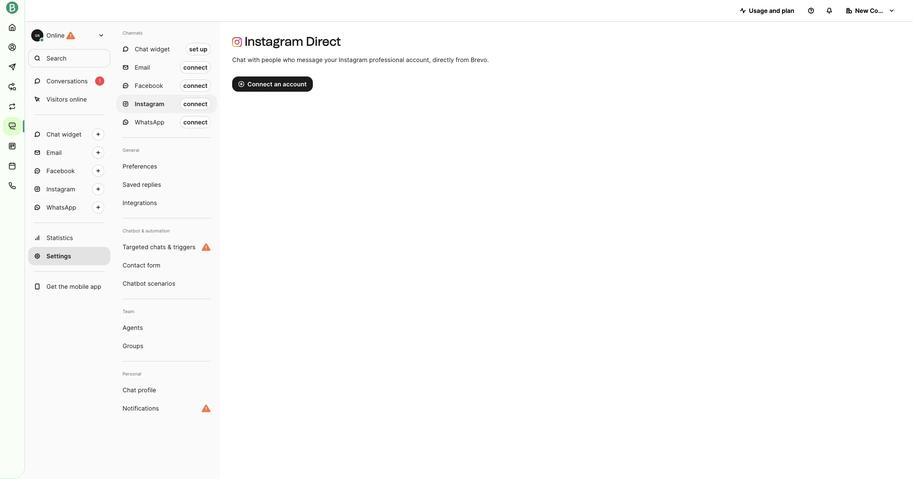 Task type: vqa. For each thing, say whether or not it's contained in the screenshot.
the top 'Facebook'
yes



Task type: describe. For each thing, give the bounding box(es) containing it.
professional
[[369, 56, 404, 64]]

online
[[70, 96, 87, 103]]

triggers
[[173, 243, 196, 251]]

chatbot for chatbot scenarios
[[123, 280, 146, 287]]

integrations
[[123, 199, 157, 207]]

groups link
[[116, 337, 217, 355]]

an
[[274, 80, 281, 88]]

chatbot scenarios link
[[116, 274, 217, 293]]

usage
[[749, 7, 768, 14]]

app
[[90, 283, 101, 290]]

with
[[248, 56, 260, 64]]

settings
[[46, 252, 71, 260]]

connect for email
[[183, 64, 207, 71]]

set
[[189, 45, 198, 53]]

groups
[[123, 342, 143, 350]]

channels
[[123, 30, 143, 36]]

account,
[[406, 56, 431, 64]]

preferences link
[[116, 157, 217, 175]]

visitors online link
[[28, 90, 110, 108]]

search
[[46, 54, 66, 62]]

visitors
[[46, 96, 68, 103]]

replies
[[142, 181, 161, 188]]

saved replies link
[[116, 175, 217, 194]]

contact
[[123, 262, 145, 269]]

whatsapp inside whatsapp link
[[46, 204, 76, 211]]

1 horizontal spatial whatsapp
[[135, 118, 164, 126]]

get
[[46, 283, 57, 290]]

online
[[46, 32, 65, 39]]

chatbot for chatbot & automation
[[123, 228, 140, 234]]

get the mobile app link
[[28, 277, 110, 296]]

people
[[262, 56, 281, 64]]

team
[[123, 309, 134, 314]]

settings link
[[28, 247, 110, 265]]

get the mobile app
[[46, 283, 101, 290]]

facebook link
[[28, 162, 110, 180]]

chat profile
[[123, 386, 156, 394]]

your
[[324, 56, 337, 64]]

conversations
[[46, 77, 88, 85]]

chat with people who message your instagram professional account, directly from brevo.
[[232, 56, 489, 64]]

automation
[[146, 228, 170, 234]]

0 vertical spatial &
[[141, 228, 144, 234]]

contact form
[[123, 262, 160, 269]]

targeted chats & triggers
[[123, 243, 196, 251]]

1 horizontal spatial facebook
[[135, 82, 163, 89]]

agents
[[123, 324, 143, 332]]

1 vertical spatial &
[[168, 243, 171, 251]]

chatbot & automation
[[123, 228, 170, 234]]

targeted
[[123, 243, 148, 251]]

chat down personal
[[123, 386, 136, 394]]

form
[[147, 262, 160, 269]]

connect
[[247, 80, 273, 88]]

usage and plan
[[749, 7, 794, 14]]

set up
[[189, 45, 207, 53]]



Task type: locate. For each thing, give the bounding box(es) containing it.
chat widget link
[[28, 125, 110, 144]]

chat down channels
[[135, 45, 148, 53]]

instagram image
[[232, 37, 242, 47]]

connect
[[183, 64, 207, 71], [183, 82, 207, 89], [183, 100, 207, 108], [183, 118, 207, 126]]

0 vertical spatial chat widget
[[135, 45, 170, 53]]

chatbot
[[123, 228, 140, 234], [123, 280, 146, 287]]

general
[[123, 147, 139, 153]]

connect for instagram
[[183, 100, 207, 108]]

search link
[[28, 49, 110, 67]]

facebook
[[135, 82, 163, 89], [46, 167, 75, 175]]

1 vertical spatial widget
[[62, 131, 81, 138]]

contact form link
[[116, 256, 217, 274]]

1 connect from the top
[[183, 64, 207, 71]]

statistics
[[46, 234, 73, 242]]

up
[[200, 45, 207, 53]]

1 vertical spatial facebook
[[46, 167, 75, 175]]

chat left the with
[[232, 56, 246, 64]]

and
[[769, 7, 780, 14]]

mobile
[[70, 283, 89, 290]]

gr
[[35, 33, 40, 37]]

chat up the 'email' link
[[46, 131, 60, 138]]

chat inside "link"
[[46, 131, 60, 138]]

widget left set
[[150, 45, 170, 53]]

saved
[[123, 181, 140, 188]]

agents link
[[116, 319, 217, 337]]

personal
[[123, 371, 141, 377]]

profile
[[138, 386, 156, 394]]

0 vertical spatial whatsapp
[[135, 118, 164, 126]]

1 vertical spatial whatsapp
[[46, 204, 76, 211]]

1 horizontal spatial widget
[[150, 45, 170, 53]]

the
[[58, 283, 68, 290]]

connect an account link
[[232, 77, 313, 92]]

0 vertical spatial facebook
[[135, 82, 163, 89]]

account
[[283, 80, 307, 88]]

0 vertical spatial email
[[135, 64, 150, 71]]

direct
[[306, 34, 341, 49]]

plan
[[782, 7, 794, 14]]

widget up the 'email' link
[[62, 131, 81, 138]]

&
[[141, 228, 144, 234], [168, 243, 171, 251]]

instagram direct
[[245, 34, 341, 49]]

chatbot scenarios
[[123, 280, 175, 287]]

notifications
[[123, 405, 159, 412]]

email
[[135, 64, 150, 71], [46, 149, 62, 156]]

0 horizontal spatial widget
[[62, 131, 81, 138]]

company
[[870, 7, 898, 14]]

1 vertical spatial chatbot
[[123, 280, 146, 287]]

2 chatbot from the top
[[123, 280, 146, 287]]

1 horizontal spatial chat widget
[[135, 45, 170, 53]]

targeted chats & triggers link
[[116, 238, 217, 256]]

& left automation
[[141, 228, 144, 234]]

new company
[[855, 7, 898, 14]]

connect for whatsapp
[[183, 118, 207, 126]]

chats
[[150, 243, 166, 251]]

whatsapp up "general"
[[135, 118, 164, 126]]

who
[[283, 56, 295, 64]]

& right the chats
[[168, 243, 171, 251]]

0 horizontal spatial facebook
[[46, 167, 75, 175]]

0 horizontal spatial whatsapp
[[46, 204, 76, 211]]

instagram inside "link"
[[46, 185, 75, 193]]

instagram
[[245, 34, 303, 49], [339, 56, 368, 64], [135, 100, 164, 108], [46, 185, 75, 193]]

0 horizontal spatial &
[[141, 228, 144, 234]]

email up facebook link
[[46, 149, 62, 156]]

visitors online
[[46, 96, 87, 103]]

whatsapp link
[[28, 198, 110, 217]]

usage and plan button
[[734, 3, 800, 18]]

email down channels
[[135, 64, 150, 71]]

widget inside "link"
[[62, 131, 81, 138]]

chat profile link
[[116, 381, 217, 399]]

from
[[456, 56, 469, 64]]

whatsapp down instagram "link" at top
[[46, 204, 76, 211]]

chat widget inside "link"
[[46, 131, 81, 138]]

connect an account
[[247, 80, 307, 88]]

chat widget up the 'email' link
[[46, 131, 81, 138]]

connect for facebook
[[183, 82, 207, 89]]

chat
[[135, 45, 148, 53], [232, 56, 246, 64], [46, 131, 60, 138], [123, 386, 136, 394]]

message
[[297, 56, 323, 64]]

1 vertical spatial chat widget
[[46, 131, 81, 138]]

0 horizontal spatial chat widget
[[46, 131, 81, 138]]

2 connect from the top
[[183, 82, 207, 89]]

new company button
[[840, 3, 901, 18]]

3 connect from the top
[[183, 100, 207, 108]]

saved replies
[[123, 181, 161, 188]]

scenarios
[[148, 280, 175, 287]]

instagram link
[[28, 180, 110, 198]]

0 horizontal spatial email
[[46, 149, 62, 156]]

new
[[855, 7, 869, 14]]

chatbot down contact
[[123, 280, 146, 287]]

notifications link
[[116, 399, 217, 418]]

directly
[[433, 56, 454, 64]]

integrations link
[[116, 194, 217, 212]]

1
[[99, 78, 101, 84]]

chat widget
[[135, 45, 170, 53], [46, 131, 81, 138]]

email link
[[28, 144, 110, 162]]

1 vertical spatial email
[[46, 149, 62, 156]]

brevo.
[[471, 56, 489, 64]]

4 connect from the top
[[183, 118, 207, 126]]

0 vertical spatial widget
[[150, 45, 170, 53]]

widget
[[150, 45, 170, 53], [62, 131, 81, 138]]

preferences
[[123, 163, 157, 170]]

whatsapp
[[135, 118, 164, 126], [46, 204, 76, 211]]

1 horizontal spatial &
[[168, 243, 171, 251]]

chatbot up targeted
[[123, 228, 140, 234]]

0 vertical spatial chatbot
[[123, 228, 140, 234]]

1 horizontal spatial email
[[135, 64, 150, 71]]

1 chatbot from the top
[[123, 228, 140, 234]]

statistics link
[[28, 229, 110, 247]]

chat widget down channels
[[135, 45, 170, 53]]



